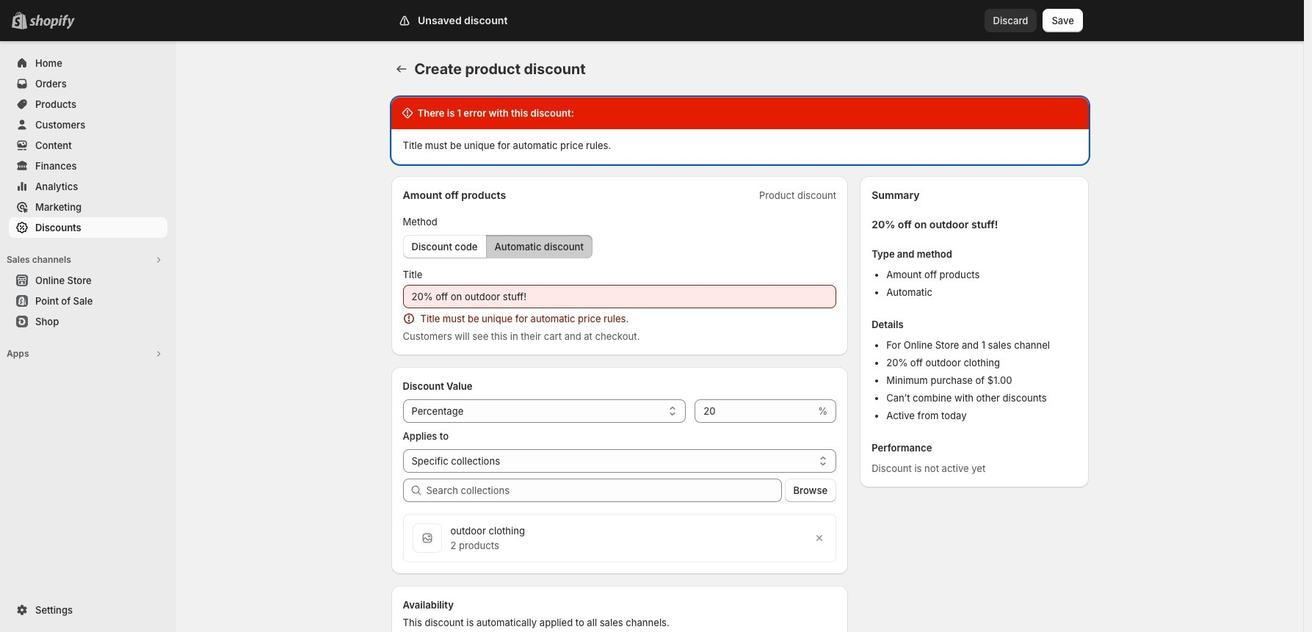 Task type: describe. For each thing, give the bounding box(es) containing it.
shopify image
[[29, 15, 75, 29]]



Task type: locate. For each thing, give the bounding box(es) containing it.
Search collections text field
[[426, 479, 782, 502]]

None text field
[[403, 285, 837, 309]]

None text field
[[695, 400, 816, 423]]



Task type: vqa. For each thing, say whether or not it's contained in the screenshot.
tab list
no



